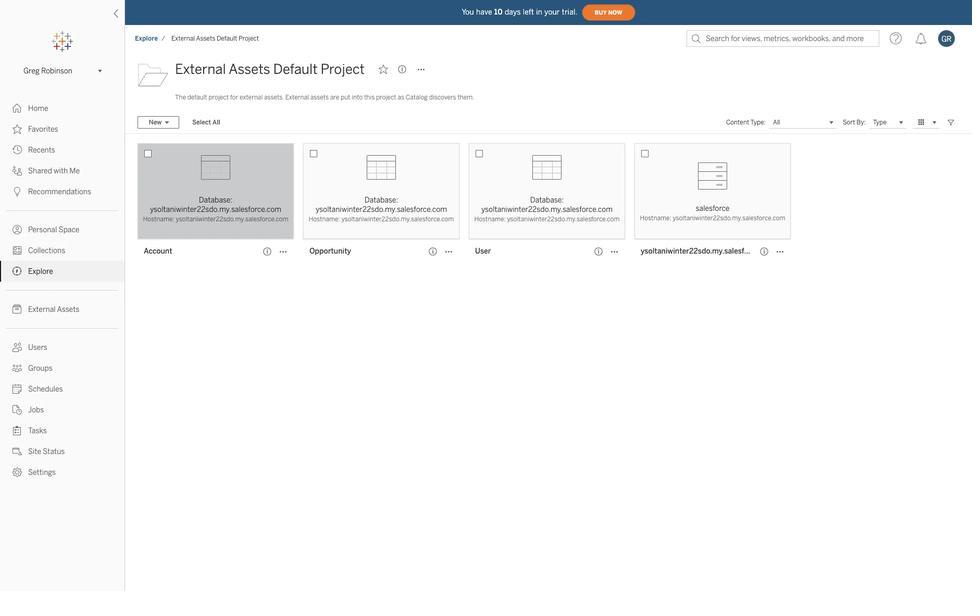 Task type: describe. For each thing, give the bounding box(es) containing it.
2 project from the left
[[376, 94, 397, 101]]

external assets link
[[0, 299, 125, 320]]

shared with me link
[[0, 161, 125, 181]]

by text only_f5he34f image for collections
[[13, 246, 22, 255]]

are
[[330, 94, 340, 101]]

your
[[545, 8, 560, 16]]

jobs
[[28, 406, 44, 415]]

collections link
[[0, 240, 125, 261]]

select all
[[192, 119, 220, 126]]

salesforce hostname: ysoltaniwinter22sdo.my.salesforce.com
[[641, 204, 786, 222]]

database: ysoltaniwinter22sdo.my.salesforce.com hostname: ysoltaniwinter22sdo.my.salesforce.com for user
[[475, 196, 620, 223]]

users link
[[0, 337, 125, 358]]

by text only_f5he34f image for jobs
[[13, 406, 22, 415]]

recents link
[[0, 140, 125, 161]]

settings link
[[0, 462, 125, 483]]

explore /
[[135, 35, 165, 42]]

hostname: inside salesforce hostname: ysoltaniwinter22sdo.my.salesforce.com
[[641, 215, 672, 222]]

new
[[149, 119, 162, 126]]

by text only_f5he34f image for shared with me
[[13, 166, 22, 176]]

trial.
[[562, 8, 578, 16]]

shared with me
[[28, 167, 80, 176]]

by text only_f5he34f image for recents
[[13, 145, 22, 155]]

hostname: for account
[[143, 216, 175, 223]]

have
[[477, 8, 493, 16]]

database: ysoltaniwinter22sdo.my.salesforce.com hostname: ysoltaniwinter22sdo.my.salesforce.com for account
[[143, 196, 289, 223]]

navigation panel element
[[0, 31, 125, 483]]

salesforce
[[696, 204, 730, 213]]

by text only_f5he34f image for favorites
[[13, 125, 22, 134]]

by text only_f5he34f image for personal space
[[13, 225, 22, 235]]

by:
[[857, 119, 867, 126]]

content type:
[[727, 119, 766, 126]]

content
[[727, 119, 750, 126]]

by text only_f5he34f image for recommendations
[[13, 187, 22, 197]]

opportunity
[[310, 247, 351, 256]]

personal
[[28, 226, 57, 235]]

1 project from the left
[[209, 94, 229, 101]]

for
[[230, 94, 238, 101]]

external inside main navigation. press the up and down arrow keys to access links. element
[[28, 306, 56, 314]]

status
[[43, 448, 65, 457]]

now
[[609, 9, 623, 16]]

by text only_f5he34f image for settings
[[13, 468, 22, 478]]

you
[[462, 8, 474, 16]]

home
[[28, 104, 48, 113]]

grid view image
[[918, 118, 927, 127]]

by text only_f5he34f image for users
[[13, 343, 22, 352]]

user
[[476, 247, 491, 256]]

days
[[505, 8, 521, 16]]

site status
[[28, 448, 65, 457]]

1 vertical spatial assets
[[229, 61, 270, 78]]

external right /
[[172, 35, 195, 42]]

them.
[[458, 94, 475, 101]]

1 vertical spatial external assets default project
[[175, 61, 365, 78]]

schedules
[[28, 385, 63, 394]]

robinson
[[41, 66, 72, 75]]

hostname: for user
[[475, 216, 506, 223]]

collections
[[28, 247, 65, 255]]

recents
[[28, 146, 55, 155]]

0 vertical spatial project
[[239, 35, 259, 42]]

by text only_f5he34f image for tasks
[[13, 427, 22, 436]]

database: ysoltaniwinter22sdo.my.salesforce.com hostname: ysoltaniwinter22sdo.my.salesforce.com for opportunity
[[309, 196, 454, 223]]

groups
[[28, 364, 53, 373]]

ysoltaniwinter22sdo.my.salesforce.com inside salesforce hostname: ysoltaniwinter22sdo.my.salesforce.com
[[673, 215, 786, 222]]

personal space
[[28, 226, 79, 235]]



Task type: vqa. For each thing, say whether or not it's contained in the screenshot.
row
no



Task type: locate. For each thing, give the bounding box(es) containing it.
1 horizontal spatial project
[[321, 61, 365, 78]]

greg
[[23, 66, 40, 75]]

explore link left /
[[135, 34, 159, 43]]

2 horizontal spatial database: ysoltaniwinter22sdo.my.salesforce.com hostname: ysoltaniwinter22sdo.my.salesforce.com
[[475, 196, 620, 223]]

by text only_f5he34f image inside site status link
[[13, 447, 22, 457]]

1 vertical spatial explore
[[28, 267, 53, 276]]

all
[[213, 119, 220, 126], [774, 119, 781, 126]]

personal space link
[[0, 220, 125, 240]]

external assets default project
[[172, 35, 259, 42], [175, 61, 365, 78]]

by text only_f5he34f image left tasks
[[13, 427, 22, 436]]

by text only_f5he34f image inside jobs link
[[13, 406, 22, 415]]

explore inside main navigation. press the up and down arrow keys to access links. element
[[28, 267, 53, 276]]

tasks
[[28, 427, 47, 436]]

assets up users 'link'
[[57, 306, 79, 314]]

explore left /
[[135, 35, 158, 42]]

by text only_f5he34f image down collections link
[[13, 267, 22, 276]]

by text only_f5he34f image inside groups link
[[13, 364, 22, 373]]

database: for opportunity
[[365, 196, 398, 205]]

by text only_f5he34f image inside favorites link
[[13, 125, 22, 134]]

tasks link
[[0, 421, 125, 442]]

put
[[341, 94, 351, 101]]

groups link
[[0, 358, 125, 379]]

by text only_f5he34f image left home
[[13, 104, 22, 113]]

favorites link
[[0, 119, 125, 140]]

assets.
[[264, 94, 284, 101]]

by text only_f5he34f image inside tasks link
[[13, 427, 22, 436]]

explore for explore /
[[135, 35, 158, 42]]

by text only_f5he34f image for explore
[[13, 267, 22, 276]]

0 horizontal spatial all
[[213, 119, 220, 126]]

all right type:
[[774, 119, 781, 126]]

type:
[[751, 119, 766, 126]]

by text only_f5he34f image inside 'recents' link
[[13, 145, 22, 155]]

by text only_f5he34f image for groups
[[13, 364, 22, 373]]

0 horizontal spatial project
[[239, 35, 259, 42]]

1 all from the left
[[213, 119, 220, 126]]

with
[[54, 167, 68, 176]]

1 horizontal spatial explore link
[[135, 34, 159, 43]]

explore for explore
[[28, 267, 53, 276]]

external
[[172, 35, 195, 42], [175, 61, 226, 78], [286, 94, 309, 101], [28, 306, 56, 314]]

1 horizontal spatial default
[[273, 61, 318, 78]]

the default project for external assets. external assets are put into this project as catalog discovers them.
[[175, 94, 475, 101]]

1 horizontal spatial explore
[[135, 35, 158, 42]]

0 horizontal spatial project
[[209, 94, 229, 101]]

by text only_f5he34f image left recommendations
[[13, 187, 22, 197]]

external assets default project right /
[[172, 35, 259, 42]]

0 horizontal spatial explore link
[[0, 261, 125, 282]]

external assets
[[28, 306, 79, 314]]

by text only_f5he34f image for external assets
[[13, 305, 22, 314]]

0 vertical spatial explore link
[[135, 34, 159, 43]]

1 by text only_f5he34f image from the top
[[13, 125, 22, 134]]

by text only_f5he34f image inside schedules link
[[13, 385, 22, 394]]

project left the for
[[209, 94, 229, 101]]

assets inside main navigation. press the up and down arrow keys to access links. element
[[57, 306, 79, 314]]

0 vertical spatial external assets default project
[[172, 35, 259, 42]]

account
[[144, 247, 172, 256]]

greg robinson button
[[19, 65, 105, 77]]

external up users
[[28, 306, 56, 314]]

database: ysoltaniwinter22sdo.my.salesforce.com hostname: ysoltaniwinter22sdo.my.salesforce.com
[[143, 196, 289, 223], [309, 196, 454, 223], [475, 196, 620, 223]]

2 all from the left
[[774, 119, 781, 126]]

assets right /
[[196, 35, 215, 42]]

external up default
[[175, 61, 226, 78]]

8 by text only_f5he34f image from the top
[[13, 385, 22, 394]]

left
[[523, 8, 535, 16]]

all inside dropdown button
[[774, 119, 781, 126]]

by text only_f5he34f image
[[13, 104, 22, 113], [13, 187, 22, 197], [13, 246, 22, 255], [13, 343, 22, 352]]

project image
[[138, 59, 169, 90]]

assets up external
[[229, 61, 270, 78]]

0 horizontal spatial default
[[217, 35, 237, 42]]

main navigation. press the up and down arrow keys to access links. element
[[0, 98, 125, 483]]

1 vertical spatial default
[[273, 61, 318, 78]]

ysoltaniwinter22sdo.my.salesforce.com
[[150, 205, 282, 214], [316, 205, 447, 214], [482, 205, 613, 214], [673, 215, 786, 222], [176, 216, 289, 223], [342, 216, 454, 223], [508, 216, 620, 223], [641, 247, 776, 256]]

recommendations
[[28, 188, 91, 197]]

explore down collections
[[28, 267, 53, 276]]

3 by text only_f5he34f image from the top
[[13, 246, 22, 255]]

greg robinson
[[23, 66, 72, 75]]

settings
[[28, 469, 56, 478]]

by text only_f5he34f image left favorites
[[13, 125, 22, 134]]

1 database: ysoltaniwinter22sdo.my.salesforce.com hostname: ysoltaniwinter22sdo.my.salesforce.com from the left
[[143, 196, 289, 223]]

recommendations link
[[0, 181, 125, 202]]

10 by text only_f5he34f image from the top
[[13, 427, 22, 436]]

site
[[28, 448, 41, 457]]

this
[[364, 94, 375, 101]]

by text only_f5he34f image left recents
[[13, 145, 22, 155]]

sort by:
[[844, 119, 867, 126]]

7 by text only_f5he34f image from the top
[[13, 364, 22, 373]]

1 vertical spatial project
[[321, 61, 365, 78]]

me
[[70, 167, 80, 176]]

by text only_f5he34f image inside collections link
[[13, 246, 22, 255]]

1 horizontal spatial assets
[[196, 35, 215, 42]]

by text only_f5he34f image inside users 'link'
[[13, 343, 22, 352]]

by text only_f5he34f image left settings
[[13, 468, 22, 478]]

6 by text only_f5he34f image from the top
[[13, 305, 22, 314]]

by text only_f5he34f image for schedules
[[13, 385, 22, 394]]

users
[[28, 344, 47, 352]]

jobs link
[[0, 400, 125, 421]]

external left assets
[[286, 94, 309, 101]]

all button
[[770, 116, 837, 129]]

by text only_f5he34f image left site
[[13, 447, 22, 457]]

site status link
[[0, 442, 125, 462]]

external assets default project element
[[168, 35, 262, 42]]

2 database: ysoltaniwinter22sdo.my.salesforce.com hostname: ysoltaniwinter22sdo.my.salesforce.com from the left
[[309, 196, 454, 223]]

1 database: from the left
[[199, 196, 233, 205]]

by text only_f5he34f image left personal at the left top of page
[[13, 225, 22, 235]]

0 vertical spatial explore
[[135, 35, 158, 42]]

type button
[[870, 116, 907, 129]]

explore link down collections
[[0, 261, 125, 282]]

2 by text only_f5he34f image from the top
[[13, 145, 22, 155]]

Search for views, metrics, workbooks, and more text field
[[687, 30, 880, 47]]

by text only_f5he34f image inside personal space link
[[13, 225, 22, 235]]

database: for account
[[199, 196, 233, 205]]

12 by text only_f5he34f image from the top
[[13, 468, 22, 478]]

discovers
[[430, 94, 457, 101]]

1 horizontal spatial database:
[[365, 196, 398, 205]]

buy now
[[595, 9, 623, 16]]

by text only_f5he34f image for home
[[13, 104, 22, 113]]

project
[[209, 94, 229, 101], [376, 94, 397, 101]]

4 by text only_f5he34f image from the top
[[13, 225, 22, 235]]

by text only_f5he34f image left jobs
[[13, 406, 22, 415]]

by text only_f5he34f image for site status
[[13, 447, 22, 457]]

0 horizontal spatial explore
[[28, 267, 53, 276]]

home link
[[0, 98, 125, 119]]

sort
[[844, 119, 856, 126]]

by text only_f5he34f image left schedules
[[13, 385, 22, 394]]

2 horizontal spatial assets
[[229, 61, 270, 78]]

0 horizontal spatial database:
[[199, 196, 233, 205]]

by text only_f5he34f image left external assets
[[13, 305, 22, 314]]

database:
[[199, 196, 233, 205], [365, 196, 398, 205], [531, 196, 564, 205]]

by text only_f5he34f image inside external assets link
[[13, 305, 22, 314]]

by text only_f5he34f image inside shared with me link
[[13, 166, 22, 176]]

the
[[175, 94, 186, 101]]

by text only_f5he34f image left users
[[13, 343, 22, 352]]

assets
[[196, 35, 215, 42], [229, 61, 270, 78], [57, 306, 79, 314]]

by text only_f5he34f image
[[13, 125, 22, 134], [13, 145, 22, 155], [13, 166, 22, 176], [13, 225, 22, 235], [13, 267, 22, 276], [13, 305, 22, 314], [13, 364, 22, 373], [13, 385, 22, 394], [13, 406, 22, 415], [13, 427, 22, 436], [13, 447, 22, 457], [13, 468, 22, 478]]

all inside button
[[213, 119, 220, 126]]

you have 10 days left in your trial.
[[462, 8, 578, 16]]

project left as
[[376, 94, 397, 101]]

0 vertical spatial default
[[217, 35, 237, 42]]

2 vertical spatial assets
[[57, 306, 79, 314]]

1 horizontal spatial database: ysoltaniwinter22sdo.my.salesforce.com hostname: ysoltaniwinter22sdo.my.salesforce.com
[[309, 196, 454, 223]]

shared
[[28, 167, 52, 176]]

3 by text only_f5he34f image from the top
[[13, 166, 22, 176]]

by text only_f5he34f image left groups
[[13, 364, 22, 373]]

5 by text only_f5he34f image from the top
[[13, 267, 22, 276]]

new button
[[138, 116, 179, 129]]

11 by text only_f5he34f image from the top
[[13, 447, 22, 457]]

explore link
[[135, 34, 159, 43], [0, 261, 125, 282]]

/
[[162, 35, 165, 42]]

by text only_f5he34f image inside "settings" link
[[13, 468, 22, 478]]

3 database: ysoltaniwinter22sdo.my.salesforce.com hostname: ysoltaniwinter22sdo.my.salesforce.com from the left
[[475, 196, 620, 223]]

into
[[352, 94, 363, 101]]

favorites
[[28, 125, 58, 134]]

external
[[240, 94, 263, 101]]

by text only_f5he34f image left shared
[[13, 166, 22, 176]]

hostname:
[[641, 215, 672, 222], [143, 216, 175, 223], [309, 216, 340, 223], [475, 216, 506, 223]]

catalog
[[406, 94, 428, 101]]

select all button
[[186, 116, 227, 129]]

2 by text only_f5he34f image from the top
[[13, 187, 22, 197]]

in
[[537, 8, 543, 16]]

1 by text only_f5he34f image from the top
[[13, 104, 22, 113]]

explore
[[135, 35, 158, 42], [28, 267, 53, 276]]

3 database: from the left
[[531, 196, 564, 205]]

buy now button
[[582, 4, 636, 21]]

1 horizontal spatial all
[[774, 119, 781, 126]]

10
[[495, 8, 503, 16]]

1 horizontal spatial project
[[376, 94, 397, 101]]

select
[[192, 119, 211, 126]]

by text only_f5he34f image inside recommendations link
[[13, 187, 22, 197]]

0 horizontal spatial database: ysoltaniwinter22sdo.my.salesforce.com hostname: ysoltaniwinter22sdo.my.salesforce.com
[[143, 196, 289, 223]]

0 horizontal spatial assets
[[57, 306, 79, 314]]

default
[[217, 35, 237, 42], [273, 61, 318, 78]]

as
[[398, 94, 405, 101]]

default
[[188, 94, 207, 101]]

assets
[[311, 94, 329, 101]]

type
[[874, 118, 887, 126]]

space
[[59, 226, 79, 235]]

external assets default project up assets.
[[175, 61, 365, 78]]

all right select
[[213, 119, 220, 126]]

0 vertical spatial assets
[[196, 35, 215, 42]]

by text only_f5he34f image left collections
[[13, 246, 22, 255]]

by text only_f5he34f image inside home link
[[13, 104, 22, 113]]

buy
[[595, 9, 607, 16]]

1 vertical spatial explore link
[[0, 261, 125, 282]]

9 by text only_f5he34f image from the top
[[13, 406, 22, 415]]

4 by text only_f5he34f image from the top
[[13, 343, 22, 352]]

database: for user
[[531, 196, 564, 205]]

2 database: from the left
[[365, 196, 398, 205]]

hostname: for opportunity
[[309, 216, 340, 223]]

project
[[239, 35, 259, 42], [321, 61, 365, 78]]

schedules link
[[0, 379, 125, 400]]

2 horizontal spatial database:
[[531, 196, 564, 205]]



